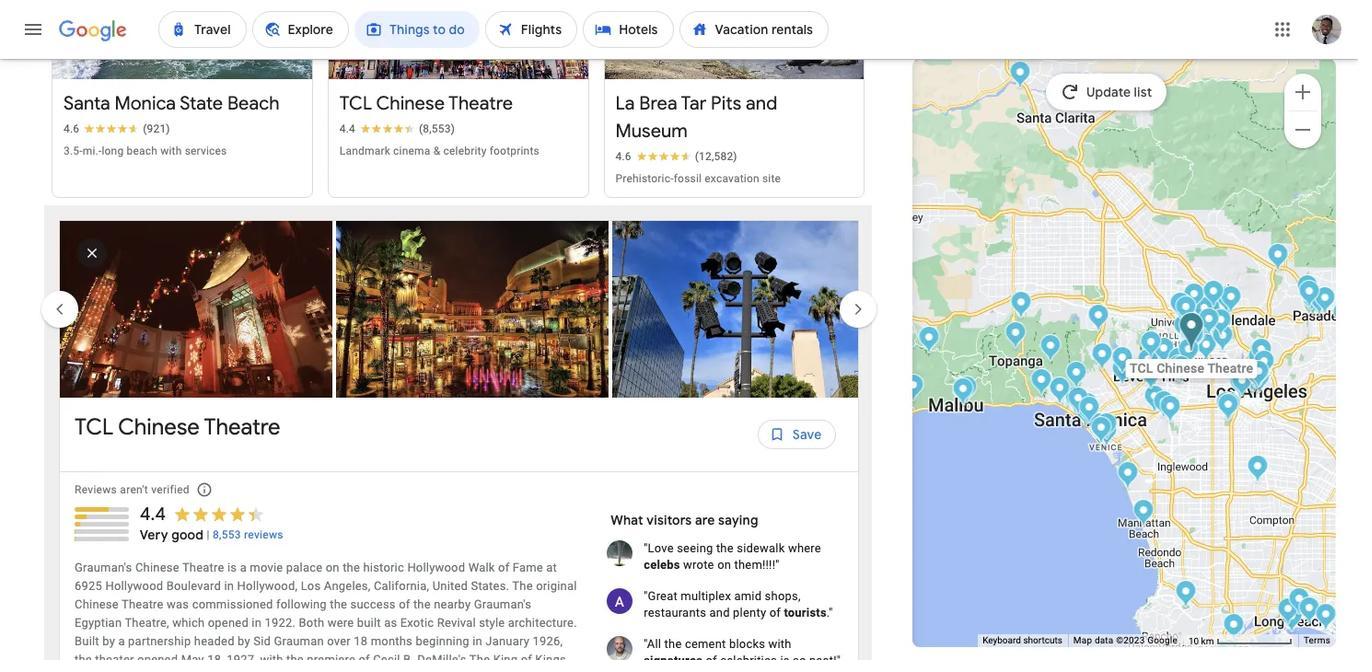 Task type: vqa. For each thing, say whether or not it's contained in the screenshot.


Task type: describe. For each thing, give the bounding box(es) containing it.
0 vertical spatial opened
[[208, 616, 249, 630]]

rose bowl stadium image
[[1298, 274, 1319, 304]]

abbot kinney boulevard image
[[1097, 412, 1118, 443]]

."
[[827, 606, 833, 620]]

reviews
[[75, 484, 117, 497]]

site
[[763, 172, 781, 185]]

with for beach
[[160, 145, 182, 158]]

revival
[[437, 616, 476, 630]]

hollyhock house image
[[1213, 324, 1234, 354]]

4.6 out of 5 stars from 12,582 reviews image
[[616, 149, 738, 164]]

mi.-
[[83, 145, 102, 158]]

the getty villa image
[[1031, 368, 1053, 398]]

museum of latin american art (molaa) image
[[1289, 587, 1311, 618]]

where
[[788, 542, 822, 556]]

original
[[536, 580, 577, 593]]

topanga state park image
[[1041, 334, 1062, 364]]

the broad image
[[1242, 361, 1264, 391]]

map data ©2023 google
[[1074, 636, 1178, 646]]

walt disney concert hall image
[[1242, 361, 1264, 391]]

terms link
[[1304, 636, 1331, 646]]

palace
[[286, 561, 323, 575]]

landmark
[[340, 145, 391, 158]]

km
[[1202, 636, 1215, 646]]

gloria molina grand park image
[[1244, 360, 1265, 390]]

saying
[[719, 512, 759, 529]]

exotic
[[400, 616, 434, 630]]

with inside grauman's chinese theatre is a movie palace on the historic hollywood walk of fame at 6925 hollywood boulevard in hollywood, los angeles, california, united states. the original chinese theatre was commissioned following the success of the nearby grauman's egyptian theatre, which opened in 1922. both were built as exotic revival style architecture. built by a partnership headed by sid grauman over 18 months beginning in january 1926, the theater opened may 18, 1927, with the premiere of cecil b. demille's the king of k
[[260, 653, 283, 660]]

premiere
[[307, 653, 356, 660]]

hollywood wax museum image
[[1183, 323, 1205, 353]]

theater
[[95, 653, 134, 660]]

services
[[185, 145, 227, 158]]

fossil
[[674, 172, 702, 185]]

wrote
[[684, 558, 715, 572]]

cement
[[685, 638, 726, 651]]

18,
[[207, 653, 224, 660]]

crypto.com arena image
[[1230, 370, 1252, 400]]

the original farmers market image
[[1169, 347, 1190, 377]]

kenneth hahn state recreation area image
[[1160, 395, 1182, 425]]

chinese down very
[[135, 561, 179, 575]]

of right walk
[[498, 561, 510, 575]]

0 horizontal spatial in
[[224, 580, 234, 593]]

malibu pier image
[[957, 375, 978, 406]]

4.4 for 4.4 out of 5 stars from 8,553 reviews image
[[340, 123, 356, 136]]

old pasadena image
[[1310, 287, 1331, 317]]

reviews aren't verified image
[[182, 468, 227, 512]]

0 horizontal spatial tcl chinese theatre
[[75, 414, 281, 441]]

dodger stadium image
[[1249, 345, 1270, 375]]

grammy museum l.a. live image
[[1232, 369, 1253, 399]]

grand central market image
[[1243, 364, 1264, 395]]

theatre,
[[125, 616, 169, 630]]

1 vertical spatial a
[[118, 635, 125, 649]]

la plaza de cultura y artes image
[[1249, 360, 1270, 390]]

tcl chinese theatre element
[[75, 413, 281, 457]]

elysian park image
[[1252, 338, 1273, 368]]

"all the cement blocks with link
[[644, 638, 841, 660]]

nearby
[[434, 598, 471, 612]]

following
[[276, 598, 327, 612]]

theatre up 'celebrity'
[[449, 92, 513, 115]]

1 horizontal spatial the
[[512, 580, 533, 593]]

skirball cultural center image
[[1089, 304, 1110, 334]]

academy museum of motion pictures image
[[1168, 353, 1189, 384]]

hammer museum image
[[1112, 357, 1134, 387]]

headed
[[194, 635, 235, 649]]

fast & furious – supercharged image
[[1176, 295, 1197, 326]]

long beach museum of art image
[[1300, 596, 1321, 627]]

warner bros. studio tour hollywood image
[[1184, 282, 1206, 313]]

pink's hot dogs image
[[1179, 338, 1200, 368]]

data
[[1095, 636, 1114, 646]]

movie
[[250, 561, 283, 575]]

6925
[[75, 580, 102, 593]]

los angeles county museum of art image
[[1169, 353, 1190, 384]]

los angeles state historic park image
[[1254, 350, 1276, 380]]

zoom out map image
[[1292, 118, 1315, 140]]

musso & frank grill image
[[1185, 323, 1206, 353]]

3.5-mi.-long beach with services
[[64, 145, 227, 158]]

annenberg community beach house image
[[1066, 386, 1087, 416]]

cabrillo marine aquarium image
[[1218, 639, 1240, 660]]

and inside la brea tar pits and museum
[[746, 92, 778, 115]]

angels flight railway image
[[1242, 363, 1264, 394]]

will rogers state historic park image
[[1066, 361, 1088, 391]]

b.
[[404, 653, 414, 660]]

craft contemporary image
[[1171, 355, 1193, 386]]

1 by from the left
[[102, 635, 115, 649]]

save button
[[758, 413, 837, 457]]

0 vertical spatial tcl
[[340, 92, 372, 115]]

the grove image
[[1171, 347, 1192, 377]]

the greek theatre image
[[1211, 308, 1232, 339]]

were
[[328, 616, 354, 630]]

them!!!!"
[[735, 558, 780, 572]]

historic
[[363, 561, 404, 575]]

blocks
[[730, 638, 766, 651]]

state
[[180, 92, 223, 115]]

runyon canyon park image
[[1174, 314, 1195, 344]]

santa
[[64, 92, 110, 115]]

king
[[493, 653, 518, 660]]

hollywood forever cemetery image
[[1196, 333, 1218, 363]]

theatre up reviews aren't verified icon
[[204, 414, 281, 441]]

2 vertical spatial in
[[473, 635, 483, 649]]

"great
[[644, 590, 678, 604]]

brea
[[640, 92, 678, 115]]

the up exotic
[[414, 598, 431, 612]]

santa monica state beach image
[[1074, 395, 1095, 425]]

|
[[207, 529, 210, 542]]

fame
[[513, 561, 543, 575]]

"all
[[644, 638, 662, 651]]

long
[[102, 145, 124, 158]]

on for them!!!!"
[[718, 558, 732, 572]]

pits
[[711, 92, 742, 115]]

venice canals image
[[1097, 419, 1118, 449]]

the down built
[[75, 653, 92, 660]]

(12,582)
[[695, 150, 738, 163]]

the up angeles,
[[343, 561, 360, 575]]

0 vertical spatial grauman's
[[75, 561, 132, 575]]

multiplex
[[681, 590, 731, 604]]

excavation
[[705, 172, 760, 185]]

which
[[173, 616, 205, 630]]

palisades park image
[[1068, 386, 1089, 417]]

mulholland drive image
[[1011, 291, 1032, 321]]

santa monica mountains national recreation area image
[[1006, 321, 1027, 351]]

natural history museum of los angeles county image
[[1217, 391, 1238, 421]]

boulevard
[[166, 580, 221, 593]]

commissioned
[[192, 598, 273, 612]]

1926,
[[533, 635, 563, 649]]

are
[[695, 512, 715, 529]]

was
[[167, 598, 189, 612]]

very
[[140, 527, 168, 544]]

4.4 for 4.4 out of 5 stars from 8,553 reviews. very good. "element"
[[140, 503, 166, 526]]

4.6 for la brea tar pits and museum
[[616, 150, 632, 163]]

sid
[[254, 635, 271, 649]]

tar
[[681, 92, 707, 115]]

chinese inside tcl chinese theatre element
[[118, 414, 200, 441]]

usc pacific asia museum image
[[1315, 286, 1336, 316]]

update list
[[1087, 84, 1152, 100]]

malibu lagoon state beach image
[[954, 378, 975, 409]]

museum
[[616, 120, 688, 143]]

dolby theatre image
[[1182, 322, 1203, 352]]

tourists
[[784, 606, 827, 620]]

(921)
[[143, 123, 170, 136]]

los angeles city hall image
[[1247, 362, 1268, 392]]

of down california,
[[399, 598, 410, 612]]

cinema
[[393, 145, 431, 158]]

1 list item from the left
[[60, 221, 336, 398]]

"love
[[644, 542, 674, 556]]

may
[[181, 653, 204, 660]]

next image
[[837, 288, 881, 332]]

rosie's dog beach image
[[1316, 603, 1337, 633]]

the hollywood museum image
[[1183, 324, 1205, 354]]

tourists ."
[[784, 606, 833, 620]]



Task type: locate. For each thing, give the bounding box(es) containing it.
japanese american national museum image
[[1250, 365, 1271, 396]]

on up angeles,
[[326, 561, 340, 575]]

4.6 up '3.5-'
[[64, 123, 79, 136]]

tcl up 'landmark' at the top of page
[[340, 92, 372, 115]]

reviews
[[244, 529, 283, 542]]

california african american museum image
[[1220, 392, 1241, 422]]

0 vertical spatial 4.6
[[64, 123, 79, 136]]

petersen automotive museum image
[[1168, 355, 1189, 386]]

1 horizontal spatial by
[[238, 635, 250, 649]]

4.4 out of 5 stars from 8,553 reviews image
[[340, 122, 455, 136]]

over
[[327, 635, 351, 649]]

1 horizontal spatial 4.6
[[616, 150, 632, 163]]

1 vertical spatial 4.4
[[140, 503, 166, 526]]

hollywood sign image
[[1194, 296, 1216, 327]]

visitors
[[647, 512, 692, 529]]

hollywood bowl image
[[1183, 315, 1204, 345]]

1 vertical spatial 4.6
[[616, 150, 632, 163]]

united
[[433, 580, 468, 593]]

a right is
[[240, 561, 247, 575]]

(8,553)
[[419, 123, 455, 136]]

0 vertical spatial tcl chinese theatre
[[340, 92, 513, 115]]

the down grauman
[[286, 653, 304, 660]]

santa monica pier image
[[1076, 398, 1097, 429]]

hollywood up the theatre,
[[105, 580, 163, 593]]

update
[[1087, 84, 1131, 100]]

1 horizontal spatial tcl chinese theatre
[[340, 92, 513, 115]]

the huntington library, art museum, and botanical gardens image
[[1334, 301, 1355, 331]]

olvera street image
[[1251, 358, 1272, 388]]

descanso gardens image
[[1268, 243, 1289, 273]]

theatre up the theatre,
[[122, 598, 164, 612]]

baldwin hills scenic overlook image
[[1154, 390, 1175, 421]]

walk
[[469, 561, 495, 575]]

0 horizontal spatial grauman's
[[75, 561, 132, 575]]

hollywood walk of fame image
[[1191, 323, 1212, 353]]

greystone mansion & gardens: the doheny estate image
[[1141, 330, 1162, 361]]

1 horizontal spatial on
[[718, 558, 732, 572]]

and down multiplex
[[710, 606, 730, 620]]

0 vertical spatial the
[[512, 580, 533, 593]]

california,
[[374, 580, 429, 593]]

10 km
[[1189, 636, 1217, 646]]

hollywood
[[408, 561, 465, 575], [105, 580, 163, 593]]

battleship uss iowa museum image
[[1224, 613, 1245, 643]]

2 horizontal spatial with
[[769, 638, 792, 651]]

south coast botanic garden image
[[1176, 580, 1197, 610]]

norton simon museum image
[[1303, 287, 1324, 317]]

the getty image
[[1092, 342, 1113, 373]]

the down fame
[[512, 580, 533, 593]]

venice beach skatepark image
[[1091, 416, 1112, 446]]

4.4 up 'landmark' at the top of page
[[340, 123, 356, 136]]

1 vertical spatial opened
[[137, 653, 178, 660]]

january
[[486, 635, 530, 649]]

2 horizontal spatial in
[[473, 635, 483, 649]]

1 vertical spatial the
[[470, 653, 490, 660]]

google
[[1148, 636, 1178, 646]]

point fermin lighthouse image
[[1213, 643, 1234, 660]]

chinese up egyptian
[[75, 598, 119, 612]]

built
[[357, 616, 381, 630]]

list
[[1134, 84, 1152, 100]]

zoom in map image
[[1292, 81, 1315, 103]]

update list button
[[1046, 74, 1167, 111]]

aren't
[[120, 484, 148, 497]]

griffith park image
[[1213, 294, 1234, 325]]

0 vertical spatial hollywood
[[408, 561, 465, 575]]

is
[[228, 561, 237, 575]]

plenty
[[733, 606, 767, 620]]

tcl chinese theatre up (8,553)
[[340, 92, 513, 115]]

0 horizontal spatial and
[[710, 606, 730, 620]]

sidewalk
[[737, 542, 785, 556]]

solstice canyon image
[[903, 374, 925, 404]]

0 vertical spatial 4.4
[[340, 123, 356, 136]]

0 vertical spatial and
[[746, 92, 778, 115]]

success
[[351, 598, 396, 612]]

of down 18
[[359, 653, 370, 660]]

angeles,
[[324, 580, 371, 593]]

pacific park on the santa monica pier image
[[1076, 398, 1097, 429]]

bronson caves image
[[1199, 307, 1220, 338]]

cecil
[[373, 653, 400, 660]]

keyboard shortcuts button
[[983, 635, 1063, 648]]

of inside "great multiplex amid shops, restaurants and plenty of
[[770, 606, 781, 620]]

what visitors are saying
[[611, 512, 759, 529]]

1 vertical spatial grauman's
[[474, 598, 532, 612]]

the last bookstore image
[[1242, 366, 1264, 397]]

3 list item from the left
[[613, 221, 889, 398]]

chinese
[[376, 92, 445, 115], [118, 414, 200, 441], [135, 561, 179, 575], [75, 598, 119, 612]]

grauman's up 6925
[[75, 561, 132, 575]]

with down (921)
[[160, 145, 182, 158]]

prehistoric-fossil excavation site
[[616, 172, 781, 185]]

with for blocks
[[769, 638, 792, 651]]

the left king
[[470, 653, 490, 660]]

very good | 8,553 reviews
[[140, 527, 283, 544]]

0 horizontal spatial by
[[102, 635, 115, 649]]

tongva park image
[[1079, 396, 1101, 426]]

and right the pits
[[746, 92, 778, 115]]

1 vertical spatial with
[[769, 638, 792, 651]]

0 horizontal spatial a
[[118, 635, 125, 649]]

0 horizontal spatial the
[[470, 653, 490, 660]]

0 horizontal spatial tcl
[[75, 414, 113, 441]]

4.4 up very
[[140, 503, 166, 526]]

universal studio tour image
[[1172, 292, 1194, 323]]

4.6 up prehistoric-
[[616, 150, 632, 163]]

the gamble house image
[[1302, 282, 1323, 313]]

la brea tar pits and museum image
[[1171, 353, 1192, 384]]

list
[[60, 221, 889, 417]]

the up were
[[330, 598, 347, 612]]

partnership
[[128, 635, 191, 649]]

tcl chinese theatre image
[[1180, 312, 1205, 353]]

on inside grauman's chinese theatre is a movie palace on the historic hollywood walk of fame at 6925 hollywood boulevard in hollywood, los angeles, california, united states. the original chinese theatre was commissioned following the success of the nearby grauman's egyptian theatre, which opened in 1922. both were built as exotic revival style architecture. built by a partnership headed by sid grauman over 18 months beginning in january 1926, the theater opened may 18, 1927, with the premiere of cecil b. demille's the king of k
[[326, 561, 340, 575]]

rodeo drive image
[[1138, 348, 1159, 378]]

universal studios hollywood image
[[1173, 293, 1194, 324]]

2 by from the left
[[238, 635, 250, 649]]

0 vertical spatial a
[[240, 561, 247, 575]]

both
[[299, 616, 324, 630]]

4.6 inside 4.6 out of 5 stars from 12,582 reviews 'image'
[[616, 150, 632, 163]]

downtown santa monica image
[[1077, 392, 1099, 422]]

footprints
[[490, 145, 540, 158]]

terms
[[1304, 636, 1331, 646]]

grauman
[[274, 635, 324, 649]]

0 horizontal spatial hollywood
[[105, 580, 163, 593]]

prehistoric-
[[616, 172, 674, 185]]

in down is
[[224, 580, 234, 593]]

la
[[616, 92, 635, 115]]

map region
[[865, 0, 1355, 660]]

autry museum of the american west image
[[1221, 285, 1242, 316]]

dockweiler beach image
[[1118, 461, 1139, 491]]

0 vertical spatial with
[[160, 145, 182, 158]]

kidspace children's museum image
[[1300, 280, 1321, 310]]

universal citywalk hollywood image
[[1172, 295, 1194, 326]]

8,553
[[213, 529, 241, 542]]

reviews aren't verified
[[75, 484, 190, 497]]

18
[[354, 635, 368, 649]]

la brea tar pits and museum
[[616, 92, 778, 143]]

previous image
[[38, 288, 82, 332]]

1 horizontal spatial tcl
[[340, 92, 372, 115]]

4.6 inside 4.6 out of 5 stars from 921 reviews image
[[64, 123, 79, 136]]

in up "sid"
[[252, 616, 262, 630]]

1 horizontal spatial and
[[746, 92, 778, 115]]

as
[[384, 616, 397, 630]]

jurassic world – the ride image
[[1171, 292, 1192, 322]]

celebs
[[644, 558, 680, 572]]

of down shops,
[[770, 606, 781, 620]]

in down style on the left bottom of the page
[[473, 635, 483, 649]]

el pueblo de los angeles historical monument image
[[1250, 360, 1271, 390]]

0 horizontal spatial 4.6
[[64, 123, 79, 136]]

los angeles zoo image
[[1217, 285, 1238, 316]]

grauman's chinese theatre is a movie palace on the historic hollywood walk of fame at 6925 hollywood boulevard in hollywood, los angeles, california, united states. the original chinese theatre was commissioned following the success of the nearby grauman's egyptian theatre, which opened in 1922. both were built as exotic revival style architecture. built by a partnership headed by sid grauman over 18 months beginning in january 1926, the theater opened may 18, 1927, with the premiere of cecil b. demille's the king of k
[[75, 561, 577, 660]]

at
[[547, 561, 557, 575]]

and
[[746, 92, 778, 115], [710, 606, 730, 620]]

4.4 out of 5 stars from 8,553 reviews. very good. element
[[140, 503, 283, 545]]

1 horizontal spatial in
[[252, 616, 262, 630]]

the inside "love seeing the sidewalk where celebs wrote on them!!!!"
[[717, 542, 734, 556]]

list item
[[60, 221, 336, 398], [336, 221, 613, 398], [613, 221, 889, 398]]

on right wrote
[[718, 558, 732, 572]]

the fowler museum image
[[1112, 346, 1134, 376]]

0 horizontal spatial on
[[326, 561, 340, 575]]

beach
[[227, 92, 280, 115]]

a
[[240, 561, 247, 575], [118, 635, 125, 649]]

map
[[1074, 636, 1093, 646]]

the
[[717, 542, 734, 556], [343, 561, 360, 575], [330, 598, 347, 612], [414, 598, 431, 612], [665, 638, 682, 651], [75, 653, 92, 660], [286, 653, 304, 660]]

santa monica state beach
[[64, 92, 280, 115]]

0 horizontal spatial with
[[160, 145, 182, 158]]

main menu image
[[22, 18, 44, 41]]

on inside "love seeing the sidewalk where celebs wrote on them!!!!"
[[718, 558, 732, 572]]

with right blocks
[[769, 638, 792, 651]]

opened down partnership on the left bottom of the page
[[137, 653, 178, 660]]

2 list item from the left
[[336, 221, 613, 398]]

built
[[75, 635, 99, 649]]

with down "sid"
[[260, 653, 283, 660]]

4.6 out of 5 stars from 921 reviews image
[[64, 122, 170, 136]]

tcl chinese theatre up verified
[[75, 414, 281, 441]]

and inside "great multiplex amid shops, restaurants and plenty of
[[710, 606, 730, 620]]

the right 'seeing' on the bottom of the page
[[717, 542, 734, 556]]

the hollywood roosevelt image
[[1181, 323, 1202, 353]]

los
[[301, 580, 321, 593]]

1 vertical spatial hollywood
[[105, 580, 163, 593]]

amid
[[735, 590, 762, 604]]

manhattan beach pier image
[[1134, 499, 1155, 529]]

theatre up boulevard
[[182, 561, 224, 575]]

2 vertical spatial with
[[260, 653, 283, 660]]

monica
[[115, 92, 176, 115]]

malibu creek state park image
[[919, 326, 940, 356]]

1922.
[[265, 616, 296, 630]]

theatre
[[449, 92, 513, 115], [204, 414, 281, 441], [182, 561, 224, 575], [122, 598, 164, 612]]

4.4 inside "element"
[[140, 503, 166, 526]]

1 horizontal spatial with
[[260, 653, 283, 660]]

close detail image
[[70, 231, 114, 276]]

chinese up 4.4 out of 5 stars from 8,553 reviews image
[[376, 92, 445, 115]]

opened down commissioned
[[208, 616, 249, 630]]

4.4 inside image
[[340, 123, 356, 136]]

beach
[[127, 145, 158, 158]]

1 vertical spatial and
[[710, 606, 730, 620]]

hollywood,
[[237, 580, 298, 593]]

madame tussauds hollywood image
[[1181, 323, 1202, 353]]

a up theater
[[118, 635, 125, 649]]

tcl up reviews
[[75, 414, 113, 441]]

months
[[371, 635, 413, 649]]

korean friendship bell image
[[1213, 640, 1234, 660]]

architecture.
[[508, 616, 577, 630]]

ovation hollywood image
[[1182, 322, 1203, 352]]

bradbury building image
[[1244, 364, 1265, 395]]

4.6 for santa monica state beach
[[64, 123, 79, 136]]

1 horizontal spatial 4.4
[[340, 123, 356, 136]]

1 horizontal spatial grauman's
[[474, 598, 532, 612]]

8,553 reviews link
[[213, 528, 283, 543]]

good
[[171, 527, 204, 544]]

restaurants
[[644, 606, 707, 620]]

0 vertical spatial in
[[224, 580, 234, 593]]

on for the
[[326, 561, 340, 575]]

the museum of jurassic technology image
[[1145, 385, 1166, 415]]

0 horizontal spatial 4.4
[[140, 503, 166, 526]]

by up theater
[[102, 635, 115, 649]]

hollywood up the united
[[408, 561, 465, 575]]

the inside "link"
[[665, 638, 682, 651]]

travel town gift shop image
[[1204, 280, 1225, 310]]

exposition park image
[[1218, 393, 1240, 423]]

egyptian
[[75, 616, 122, 630]]

seeing
[[677, 542, 713, 556]]

with inside "link"
[[769, 638, 792, 651]]

1 horizontal spatial opened
[[208, 616, 249, 630]]

venice boardwalk image
[[1089, 412, 1111, 443]]

1 vertical spatial in
[[252, 616, 262, 630]]

0 horizontal spatial opened
[[137, 653, 178, 660]]

hollywood boulevard image
[[1183, 321, 1205, 351]]

1 vertical spatial tcl
[[75, 414, 113, 441]]

1 horizontal spatial hollywood
[[408, 561, 465, 575]]

grauman's up style on the left bottom of the page
[[474, 598, 532, 612]]

shops,
[[765, 590, 801, 604]]

by up 1927,
[[238, 635, 250, 649]]

the queen mary image
[[1282, 605, 1303, 635]]

1 vertical spatial tcl chinese theatre
[[75, 414, 281, 441]]

style
[[479, 616, 505, 630]]

of right king
[[521, 653, 532, 660]]

adamson house museum image
[[953, 377, 974, 408]]

1 horizontal spatial a
[[240, 561, 247, 575]]

watts towers arts center image
[[1248, 455, 1269, 485]]

landmark cinema & celebrity footprints
[[340, 145, 540, 158]]

the right "all
[[665, 638, 682, 651]]

griffith observatory image
[[1208, 309, 1229, 339]]

public art "urban light" image
[[1169, 354, 1190, 385]]

six flags magic mountain image
[[1010, 60, 1031, 91]]

chinese up verified
[[118, 414, 200, 441]]

©2023
[[1117, 636, 1145, 646]]



